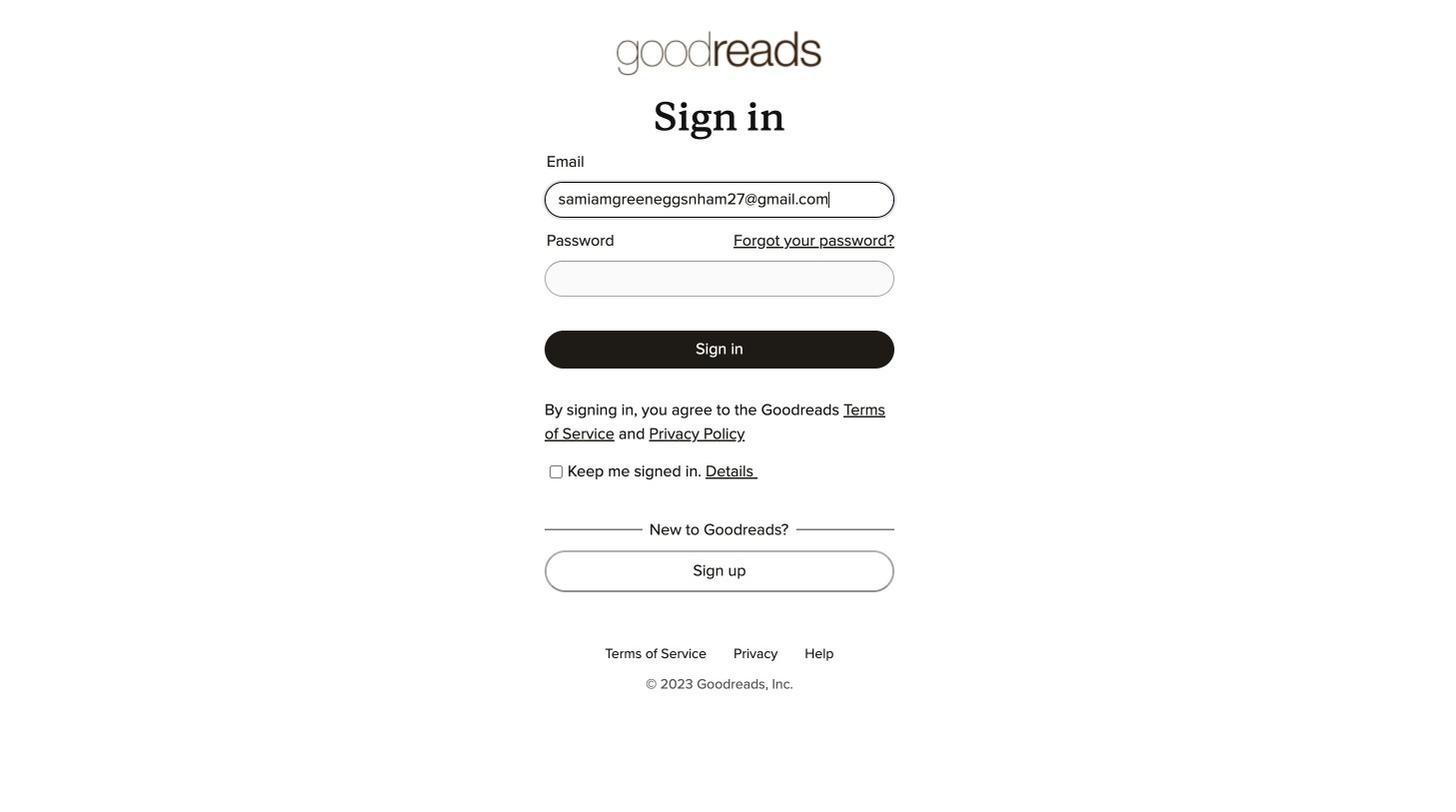 Task type: vqa. For each thing, say whether or not it's contained in the screenshot.
'contained'
no



Task type: locate. For each thing, give the bounding box(es) containing it.
goodreads image
[[617, 30, 822, 78]]

None password field
[[545, 261, 895, 297]]

None submit
[[545, 331, 895, 369]]

None checkbox
[[550, 466, 563, 479]]

None email field
[[545, 182, 895, 218]]



